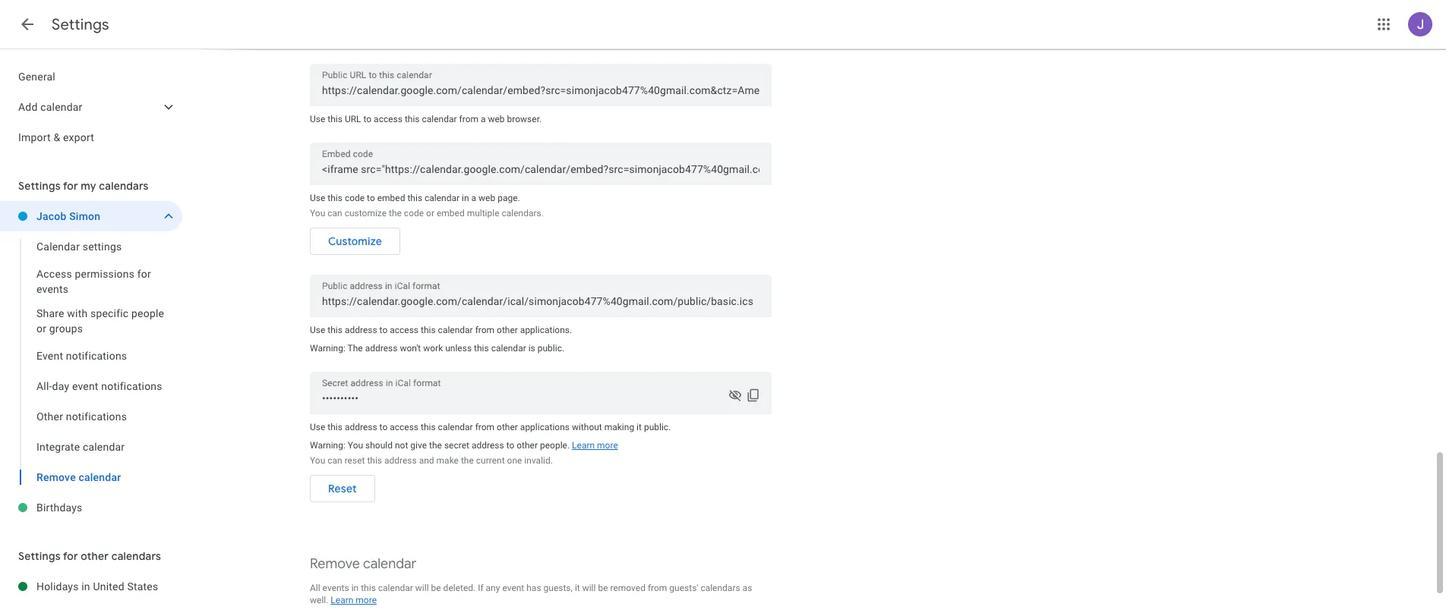 Task type: locate. For each thing, give the bounding box(es) containing it.
reset
[[345, 456, 365, 467]]

calendars right my
[[99, 179, 149, 193]]

give
[[411, 441, 427, 451]]

will left deleted.
[[416, 584, 429, 594]]

all events in this calendar will be deleted. if any event has guests, it will be removed from guests' calendars as well.
[[310, 584, 753, 606]]

0 horizontal spatial events
[[36, 283, 69, 296]]

0 vertical spatial you
[[310, 208, 325, 219]]

1 vertical spatial web
[[479, 193, 496, 204]]

1 horizontal spatial it
[[637, 423, 642, 433]]

0 horizontal spatial a
[[472, 193, 477, 204]]

1 vertical spatial settings
[[18, 179, 61, 193]]

you left reset
[[310, 456, 325, 467]]

settings right go back image
[[52, 15, 109, 34]]

from
[[459, 114, 479, 125], [475, 325, 495, 336], [475, 423, 495, 433], [648, 584, 667, 594]]

other notifications
[[36, 411, 127, 423]]

access permissions for events
[[36, 268, 151, 296]]

from left guests'
[[648, 584, 667, 594]]

holidays in united states
[[36, 581, 158, 593]]

customize
[[328, 235, 382, 248]]

browser.
[[507, 114, 542, 125]]

it right guests,
[[575, 584, 580, 594]]

a up "multiple"
[[472, 193, 477, 204]]

calendar inside all events in this calendar will be deleted. if any event has guests, it will be removed from guests' calendars as well.
[[378, 584, 413, 594]]

1 horizontal spatial public.
[[644, 423, 671, 433]]

use for use this address to access this calendar from other applications. warning: the address won't work unless this calendar is public.
[[310, 325, 325, 336]]

0 vertical spatial embed
[[377, 193, 405, 204]]

notifications up the all-day event notifications
[[66, 350, 127, 362]]

0 vertical spatial remove
[[36, 472, 76, 484]]

1 vertical spatial remove calendar
[[310, 556, 417, 574]]

2 use from the top
[[310, 193, 325, 204]]

1 vertical spatial event
[[503, 584, 525, 594]]

event
[[36, 350, 63, 362]]

event
[[72, 381, 99, 393], [503, 584, 525, 594]]

0 horizontal spatial event
[[72, 381, 99, 393]]

public. down applications.
[[538, 343, 565, 354]]

multiple
[[467, 208, 500, 219]]

settings heading
[[52, 15, 109, 34]]

to
[[364, 114, 372, 125], [367, 193, 375, 204], [380, 325, 388, 336], [380, 423, 388, 433], [507, 441, 515, 451]]

jacob
[[36, 210, 67, 223]]

tree containing general
[[0, 62, 182, 153]]

0 vertical spatial learn more link
[[572, 441, 618, 451]]

None text field
[[322, 159, 760, 180], [322, 291, 760, 312], [322, 388, 760, 410], [322, 159, 760, 180], [322, 291, 760, 312], [322, 388, 760, 410]]

1 vertical spatial can
[[328, 456, 342, 467]]

applications.
[[520, 325, 572, 336]]

0 vertical spatial web
[[488, 114, 505, 125]]

2 vertical spatial settings
[[18, 550, 61, 564]]

warning: inside use this address to access this calendar from other applications. warning: the address won't work unless this calendar is public.
[[310, 343, 346, 354]]

settings
[[52, 15, 109, 34], [18, 179, 61, 193], [18, 550, 61, 564]]

make
[[437, 456, 459, 467]]

1 use from the top
[[310, 114, 325, 125]]

remove calendar up learn more
[[310, 556, 417, 574]]

warning: left the
[[310, 343, 346, 354]]

any
[[486, 584, 500, 594]]

access for use this url to access this calendar from a web browser.
[[374, 114, 403, 125]]

access
[[374, 114, 403, 125], [390, 325, 419, 336], [390, 423, 419, 433]]

web left the browser.
[[488, 114, 505, 125]]

use this url to access this calendar from a web browser.
[[310, 114, 542, 125]]

settings for settings for my calendars
[[18, 179, 61, 193]]

0 vertical spatial code
[[345, 193, 365, 204]]

0 horizontal spatial public.
[[538, 343, 565, 354]]

other up invalid.
[[517, 441, 538, 451]]

the down use this code to embed this calendar in a web page.
[[389, 208, 402, 219]]

2 vertical spatial notifications
[[66, 411, 127, 423]]

embed left "multiple"
[[437, 208, 465, 219]]

you left customize
[[310, 208, 325, 219]]

1 vertical spatial remove
[[310, 556, 360, 574]]

learn more link right well.
[[331, 596, 377, 606]]

tree
[[0, 62, 182, 153]]

address down not
[[384, 456, 417, 467]]

be left removed on the left bottom of the page
[[598, 584, 608, 594]]

0 horizontal spatial be
[[431, 584, 441, 594]]

a left the browser.
[[481, 114, 486, 125]]

secret
[[444, 441, 470, 451]]

1 horizontal spatial the
[[429, 441, 442, 451]]

1 vertical spatial a
[[472, 193, 477, 204]]

will right guests,
[[583, 584, 596, 594]]

to for use this code to embed this calendar in a web page.
[[367, 193, 375, 204]]

from for applications
[[475, 423, 495, 433]]

events down access on the left top
[[36, 283, 69, 296]]

be
[[431, 584, 441, 594], [598, 584, 608, 594]]

0 vertical spatial events
[[36, 283, 69, 296]]

holidays in united states link
[[36, 572, 182, 603]]

web
[[488, 114, 505, 125], [479, 193, 496, 204]]

1 warning: from the top
[[310, 343, 346, 354]]

0 horizontal spatial remove calendar
[[36, 472, 121, 484]]

1 vertical spatial public.
[[644, 423, 671, 433]]

1 vertical spatial you
[[348, 441, 363, 451]]

from inside use this address to access this calendar from other applications without making it public. warning: you should not give the secret address to other people. learn more
[[475, 423, 495, 433]]

other left applications.
[[497, 325, 518, 336]]

calendars for settings for other calendars
[[111, 550, 161, 564]]

birthdays
[[36, 502, 82, 514]]

web for page.
[[479, 193, 496, 204]]

settings for my calendars
[[18, 179, 149, 193]]

event notifications
[[36, 350, 127, 362]]

1 vertical spatial learn more link
[[331, 596, 377, 606]]

notifications down the all-day event notifications
[[66, 411, 127, 423]]

in inside all events in this calendar will be deleted. if any event has guests, it will be removed from guests' calendars as well.
[[352, 584, 359, 594]]

code up customize
[[345, 193, 365, 204]]

is
[[529, 343, 536, 354]]

1 vertical spatial warning:
[[310, 441, 346, 451]]

0 vertical spatial the
[[389, 208, 402, 219]]

birthdays tree item
[[0, 493, 182, 524]]

0 vertical spatial learn
[[572, 441, 595, 451]]

0 vertical spatial it
[[637, 423, 642, 433]]

or
[[426, 208, 435, 219], [36, 323, 46, 335]]

you
[[310, 208, 325, 219], [348, 441, 363, 451], [310, 456, 325, 467]]

add calendar
[[18, 101, 82, 113]]

notifications for other notifications
[[66, 411, 127, 423]]

or down use this code to embed this calendar in a web page.
[[426, 208, 435, 219]]

1 horizontal spatial will
[[583, 584, 596, 594]]

1 horizontal spatial a
[[481, 114, 486, 125]]

0 vertical spatial remove calendar
[[36, 472, 121, 484]]

more
[[597, 441, 618, 451], [356, 596, 377, 606]]

access right url
[[374, 114, 403, 125]]

0 vertical spatial event
[[72, 381, 99, 393]]

calendars
[[99, 179, 149, 193], [111, 550, 161, 564], [701, 584, 741, 594]]

0 vertical spatial can
[[328, 208, 342, 219]]

1 vertical spatial events
[[323, 584, 349, 594]]

more right well.
[[356, 596, 377, 606]]

use inside use this address to access this calendar from other applications without making it public. warning: you should not give the secret address to other people. learn more
[[310, 423, 325, 433]]

1 horizontal spatial embed
[[437, 208, 465, 219]]

use inside use this address to access this calendar from other applications. warning: the address won't work unless this calendar is public.
[[310, 325, 325, 336]]

remove up all
[[310, 556, 360, 574]]

for up the holidays
[[63, 550, 78, 564]]

code down use this code to embed this calendar in a web page.
[[404, 208, 424, 219]]

0 vertical spatial notifications
[[66, 350, 127, 362]]

it
[[637, 423, 642, 433], [575, 584, 580, 594]]

use for use this code to embed this calendar in a web page.
[[310, 193, 325, 204]]

remove calendar inside group
[[36, 472, 121, 484]]

0 vertical spatial settings
[[52, 15, 109, 34]]

learn more link down without
[[572, 441, 618, 451]]

reset button
[[310, 471, 375, 508]]

in up "multiple"
[[462, 193, 469, 204]]

0 vertical spatial or
[[426, 208, 435, 219]]

settings up the holidays
[[18, 550, 61, 564]]

the up you can reset this address and make the current one invalid.
[[429, 441, 442, 451]]

access for use this address to access this calendar from other applications. warning: the address won't work unless this calendar is public.
[[390, 325, 419, 336]]

1 horizontal spatial more
[[597, 441, 618, 451]]

2 vertical spatial for
[[63, 550, 78, 564]]

calendars.
[[502, 208, 544, 219]]

0 horizontal spatial learn more link
[[331, 596, 377, 606]]

will
[[416, 584, 429, 594], [583, 584, 596, 594]]

go back image
[[18, 15, 36, 33]]

all
[[310, 584, 320, 594]]

0 horizontal spatial embed
[[377, 193, 405, 204]]

learn right well.
[[331, 596, 354, 606]]

1 horizontal spatial events
[[323, 584, 349, 594]]

2 vertical spatial calendars
[[701, 584, 741, 594]]

learn down without
[[572, 441, 595, 451]]

1 can from the top
[[328, 208, 342, 219]]

1 horizontal spatial event
[[503, 584, 525, 594]]

1 vertical spatial or
[[36, 323, 46, 335]]

remove
[[36, 472, 76, 484], [310, 556, 360, 574]]

settings
[[83, 241, 122, 253]]

1 horizontal spatial be
[[598, 584, 608, 594]]

group containing calendar settings
[[0, 232, 182, 493]]

settings up jacob at the top of page
[[18, 179, 61, 193]]

events up well.
[[323, 584, 349, 594]]

1 vertical spatial the
[[429, 441, 442, 451]]

you up reset
[[348, 441, 363, 451]]

4 use from the top
[[310, 423, 325, 433]]

2 be from the left
[[598, 584, 608, 594]]

invalid.
[[525, 456, 553, 467]]

1 horizontal spatial code
[[404, 208, 424, 219]]

0 horizontal spatial will
[[416, 584, 429, 594]]

1 vertical spatial access
[[390, 325, 419, 336]]

in up learn more
[[352, 584, 359, 594]]

you inside use this address to access this calendar from other applications without making it public. warning: you should not give the secret address to other people. learn more
[[348, 441, 363, 451]]

for left my
[[63, 179, 78, 193]]

2 horizontal spatial in
[[462, 193, 469, 204]]

access inside use this address to access this calendar from other applications. warning: the address won't work unless this calendar is public.
[[390, 325, 419, 336]]

calendars left as
[[701, 584, 741, 594]]

2 can from the top
[[328, 456, 342, 467]]

1 horizontal spatial learn more link
[[572, 441, 618, 451]]

2 warning: from the top
[[310, 441, 346, 451]]

you can customize the code or embed multiple calendars.
[[310, 208, 544, 219]]

calendars up states
[[111, 550, 161, 564]]

as
[[743, 584, 753, 594]]

use
[[310, 114, 325, 125], [310, 193, 325, 204], [310, 325, 325, 336], [310, 423, 325, 433]]

0 vertical spatial calendars
[[99, 179, 149, 193]]

remove calendar
[[36, 472, 121, 484], [310, 556, 417, 574]]

can
[[328, 208, 342, 219], [328, 456, 342, 467]]

can left reset
[[328, 456, 342, 467]]

from inside use this address to access this calendar from other applications. warning: the address won't work unless this calendar is public.
[[475, 325, 495, 336]]

2 vertical spatial access
[[390, 423, 419, 433]]

public. right making
[[644, 423, 671, 433]]

remove down integrate
[[36, 472, 76, 484]]

public.
[[538, 343, 565, 354], [644, 423, 671, 433]]

1 horizontal spatial learn
[[572, 441, 595, 451]]

1 vertical spatial it
[[575, 584, 580, 594]]

0 horizontal spatial more
[[356, 596, 377, 606]]

1 vertical spatial for
[[137, 268, 151, 280]]

0 vertical spatial for
[[63, 179, 78, 193]]

to for use this address to access this calendar from other applications without making it public. warning: you should not give the secret address to other people. learn more
[[380, 423, 388, 433]]

has
[[527, 584, 541, 594]]

access for use this address to access this calendar from other applications without making it public. warning: you should not give the secret address to other people. learn more
[[390, 423, 419, 433]]

2 horizontal spatial the
[[461, 456, 474, 467]]

0 horizontal spatial in
[[82, 581, 90, 593]]

or down share
[[36, 323, 46, 335]]

calendars inside all events in this calendar will be deleted. if any event has guests, it will be removed from guests' calendars as well.
[[701, 584, 741, 594]]

0 vertical spatial access
[[374, 114, 403, 125]]

from up current
[[475, 423, 495, 433]]

1 vertical spatial notifications
[[101, 381, 162, 393]]

0 horizontal spatial remove
[[36, 472, 76, 484]]

0 horizontal spatial it
[[575, 584, 580, 594]]

None text field
[[322, 80, 760, 101]]

integrate calendar
[[36, 442, 125, 454]]

event right any
[[503, 584, 525, 594]]

learn more link for warning: you should not give the secret address to other people.
[[572, 441, 618, 451]]

without
[[572, 423, 602, 433]]

a for from
[[481, 114, 486, 125]]

notifications
[[66, 350, 127, 362], [101, 381, 162, 393], [66, 411, 127, 423]]

to inside use this address to access this calendar from other applications. warning: the address won't work unless this calendar is public.
[[380, 325, 388, 336]]

1 horizontal spatial remove
[[310, 556, 360, 574]]

access inside use this address to access this calendar from other applications without making it public. warning: you should not give the secret address to other people. learn more
[[390, 423, 419, 433]]

0 horizontal spatial or
[[36, 323, 46, 335]]

events inside access permissions for events
[[36, 283, 69, 296]]

address right the
[[365, 343, 398, 354]]

it inside all events in this calendar will be deleted. if any event has guests, it will be removed from guests' calendars as well.
[[575, 584, 580, 594]]

embed
[[377, 193, 405, 204], [437, 208, 465, 219]]

3 use from the top
[[310, 325, 325, 336]]

access up not
[[390, 423, 419, 433]]

from left the browser.
[[459, 114, 479, 125]]

0 vertical spatial more
[[597, 441, 618, 451]]

making
[[605, 423, 635, 433]]

warning: up reset
[[310, 441, 346, 451]]

people
[[131, 308, 164, 320]]

0 vertical spatial public.
[[538, 343, 565, 354]]

other
[[497, 325, 518, 336], [497, 423, 518, 433], [517, 441, 538, 451], [81, 550, 109, 564]]

can left customize
[[328, 208, 342, 219]]

a
[[481, 114, 486, 125], [472, 193, 477, 204]]

web for browser.
[[488, 114, 505, 125]]

remove calendar down integrate calendar
[[36, 472, 121, 484]]

for for my
[[63, 179, 78, 193]]

address up should
[[345, 423, 377, 433]]

public. inside use this address to access this calendar from other applications. warning: the address won't work unless this calendar is public.
[[538, 343, 565, 354]]

2 vertical spatial you
[[310, 456, 325, 467]]

group
[[0, 232, 182, 493]]

0 vertical spatial a
[[481, 114, 486, 125]]

be left deleted.
[[431, 584, 441, 594]]

event right day
[[72, 381, 99, 393]]

from left applications.
[[475, 325, 495, 336]]

it right making
[[637, 423, 642, 433]]

the
[[348, 343, 363, 354]]

2 will from the left
[[583, 584, 596, 594]]

event inside group
[[72, 381, 99, 393]]

learn more link
[[572, 441, 618, 451], [331, 596, 377, 606]]

the down secret
[[461, 456, 474, 467]]

learn
[[572, 441, 595, 451], [331, 596, 354, 606]]

1 horizontal spatial in
[[352, 584, 359, 594]]

1 vertical spatial code
[[404, 208, 424, 219]]

the
[[389, 208, 402, 219], [429, 441, 442, 451], [461, 456, 474, 467]]

access up "won't"
[[390, 325, 419, 336]]

if
[[478, 584, 484, 594]]

for right permissions
[[137, 268, 151, 280]]

web up "multiple"
[[479, 193, 496, 204]]

use this address to access this calendar from other applications. warning: the address won't work unless this calendar is public.
[[310, 325, 572, 354]]

for
[[63, 179, 78, 193], [137, 268, 151, 280], [63, 550, 78, 564]]

customize
[[345, 208, 387, 219]]

in left united
[[82, 581, 90, 593]]

code
[[345, 193, 365, 204], [404, 208, 424, 219]]

1 vertical spatial calendars
[[111, 550, 161, 564]]

more down making
[[597, 441, 618, 451]]

embed up customize
[[377, 193, 405, 204]]

it inside use this address to access this calendar from other applications without making it public. warning: you should not give the secret address to other people. learn more
[[637, 423, 642, 433]]

0 vertical spatial warning:
[[310, 343, 346, 354]]

more inside use this address to access this calendar from other applications without making it public. warning: you should not give the secret address to other people. learn more
[[597, 441, 618, 451]]

1 vertical spatial learn
[[331, 596, 354, 606]]

notifications down event notifications
[[101, 381, 162, 393]]

in
[[462, 193, 469, 204], [82, 581, 90, 593], [352, 584, 359, 594]]

learn inside use this address to access this calendar from other applications without making it public. warning: you should not give the secret address to other people. learn more
[[572, 441, 595, 451]]

all-
[[36, 381, 52, 393]]



Task type: vqa. For each thing, say whether or not it's contained in the screenshot.
the leftmost OR
yes



Task type: describe. For each thing, give the bounding box(es) containing it.
or inside the share with specific people or groups
[[36, 323, 46, 335]]

a for in
[[472, 193, 477, 204]]

work
[[423, 343, 443, 354]]

other up 'one'
[[497, 423, 518, 433]]

event inside all events in this calendar will be deleted. if any event has guests, it will be removed from guests' calendars as well.
[[503, 584, 525, 594]]

you can reset this address and make the current one invalid.
[[310, 456, 553, 467]]

address up the
[[345, 325, 377, 336]]

events inside all events in this calendar will be deleted. if any event has guests, it will be removed from guests' calendars as well.
[[323, 584, 349, 594]]

you for customize
[[310, 208, 325, 219]]

learn more link for all events in this calendar will be deleted. if any event has guests, it will be removed from guests' calendars as well.
[[331, 596, 377, 606]]

united
[[93, 581, 124, 593]]

all-day event notifications
[[36, 381, 162, 393]]

other
[[36, 411, 63, 423]]

general
[[18, 71, 55, 83]]

public. inside use this address to access this calendar from other applications without making it public. warning: you should not give the secret address to other people. learn more
[[644, 423, 671, 433]]

remove inside group
[[36, 472, 76, 484]]

other up holidays in united states
[[81, 550, 109, 564]]

share
[[36, 308, 64, 320]]

export
[[63, 131, 94, 144]]

guests,
[[544, 584, 573, 594]]

this inside all events in this calendar will be deleted. if any event has guests, it will be removed from guests' calendars as well.
[[361, 584, 376, 594]]

use for use this address to access this calendar from other applications without making it public. warning: you should not give the secret address to other people. learn more
[[310, 423, 325, 433]]

from for web
[[459, 114, 479, 125]]

integrate
[[36, 442, 80, 454]]

can for customize
[[328, 208, 342, 219]]

use this address to access this calendar from other applications without making it public. warning: you should not give the secret address to other people. learn more
[[310, 423, 671, 451]]

1 be from the left
[[431, 584, 441, 594]]

calendar
[[36, 241, 80, 253]]

not
[[395, 441, 408, 451]]

to for use this url to access this calendar from a web browser.
[[364, 114, 372, 125]]

reset
[[328, 483, 357, 496]]

for for other
[[63, 550, 78, 564]]

should
[[366, 441, 393, 451]]

import & export
[[18, 131, 94, 144]]

current
[[476, 456, 505, 467]]

states
[[127, 581, 158, 593]]

removed
[[611, 584, 646, 594]]

and
[[419, 456, 434, 467]]

2 vertical spatial the
[[461, 456, 474, 467]]

settings for my calendars tree
[[0, 201, 182, 524]]

permissions
[[75, 268, 135, 280]]

1 horizontal spatial or
[[426, 208, 435, 219]]

use for use this url to access this calendar from a web browser.
[[310, 114, 325, 125]]

holidays in united states tree item
[[0, 572, 182, 603]]

simon
[[69, 210, 100, 223]]

guests'
[[670, 584, 699, 594]]

birthdays link
[[36, 493, 182, 524]]

settings for other calendars
[[18, 550, 161, 564]]

1 vertical spatial more
[[356, 596, 377, 606]]

learn more
[[331, 596, 377, 606]]

people.
[[540, 441, 570, 451]]

from inside all events in this calendar will be deleted. if any event has guests, it will be removed from guests' calendars as well.
[[648, 584, 667, 594]]

1 horizontal spatial remove calendar
[[310, 556, 417, 574]]

my
[[81, 179, 96, 193]]

1 will from the left
[[416, 584, 429, 594]]

warning: inside use this address to access this calendar from other applications without making it public. warning: you should not give the secret address to other people. learn more
[[310, 441, 346, 451]]

day
[[52, 381, 69, 393]]

well.
[[310, 596, 329, 606]]

deleted.
[[443, 584, 476, 594]]

settings for settings for other calendars
[[18, 550, 61, 564]]

other inside use this address to access this calendar from other applications. warning: the address won't work unless this calendar is public.
[[497, 325, 518, 336]]

calendar settings
[[36, 241, 122, 253]]

the inside use this address to access this calendar from other applications without making it public. warning: you should not give the secret address to other people. learn more
[[429, 441, 442, 451]]

groups
[[49, 323, 83, 335]]

jacob simon tree item
[[0, 201, 182, 232]]

settings for settings
[[52, 15, 109, 34]]

won't
[[400, 343, 421, 354]]

1 vertical spatial embed
[[437, 208, 465, 219]]

access
[[36, 268, 72, 280]]

from for applications.
[[475, 325, 495, 336]]

use this code to embed this calendar in a web page.
[[310, 193, 520, 204]]

can for reset
[[328, 456, 342, 467]]

for inside access permissions for events
[[137, 268, 151, 280]]

notifications for event notifications
[[66, 350, 127, 362]]

one
[[507, 456, 522, 467]]

calendars for settings for my calendars
[[99, 179, 149, 193]]

jacob simon
[[36, 210, 100, 223]]

to for use this address to access this calendar from other applications. warning: the address won't work unless this calendar is public.
[[380, 325, 388, 336]]

with
[[67, 308, 88, 320]]

you for reset
[[310, 456, 325, 467]]

url
[[345, 114, 361, 125]]

page.
[[498, 193, 520, 204]]

in inside tree item
[[82, 581, 90, 593]]

import
[[18, 131, 51, 144]]

add
[[18, 101, 38, 113]]

&
[[54, 131, 60, 144]]

unless
[[445, 343, 472, 354]]

calendar inside use this address to access this calendar from other applications without making it public. warning: you should not give the secret address to other people. learn more
[[438, 423, 473, 433]]

address up current
[[472, 441, 504, 451]]

holidays
[[36, 581, 79, 593]]

0 horizontal spatial the
[[389, 208, 402, 219]]

share with specific people or groups
[[36, 308, 164, 335]]

applications
[[520, 423, 570, 433]]

0 horizontal spatial code
[[345, 193, 365, 204]]

specific
[[90, 308, 129, 320]]

0 horizontal spatial learn
[[331, 596, 354, 606]]



